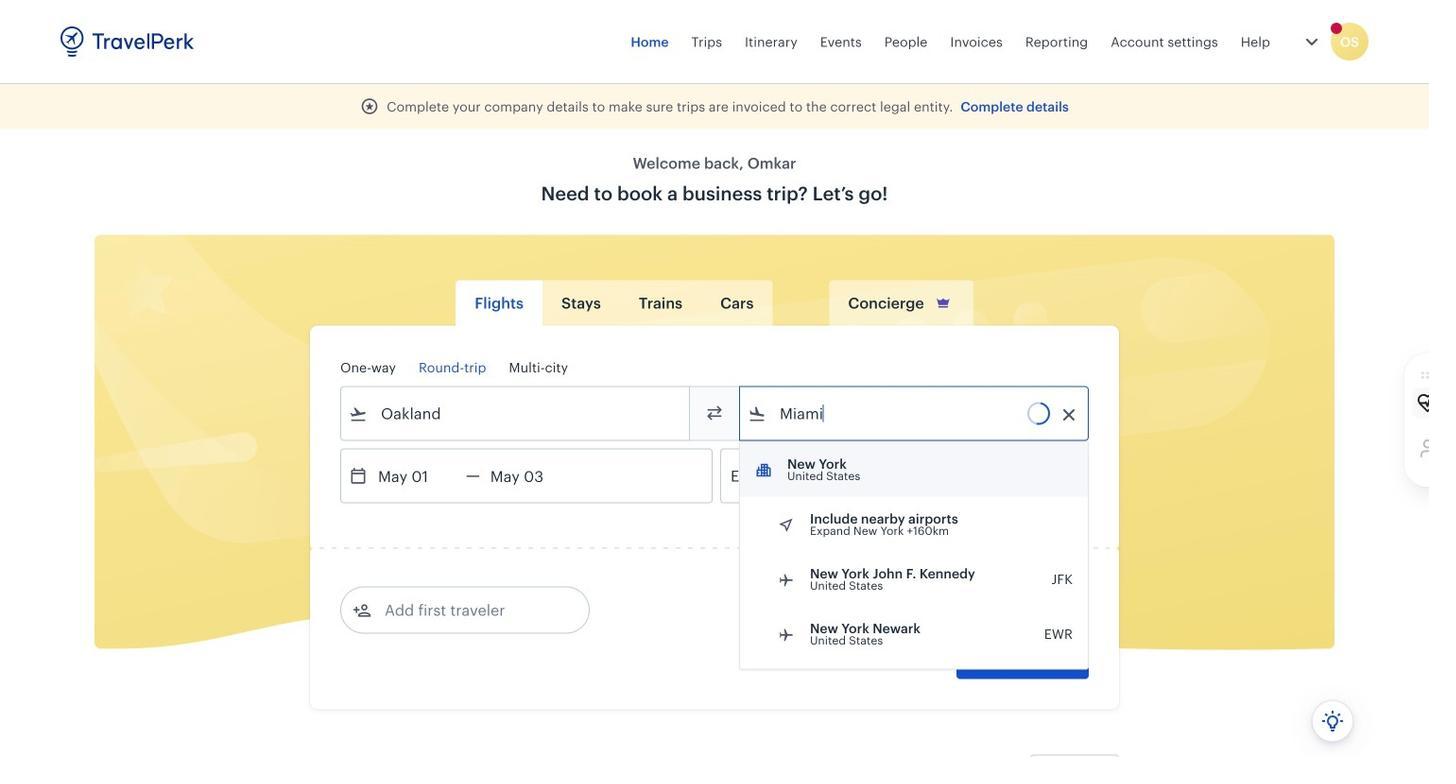 Task type: locate. For each thing, give the bounding box(es) containing it.
To search field
[[767, 398, 1064, 429]]

Add first traveler search field
[[372, 595, 568, 625]]



Task type: describe. For each thing, give the bounding box(es) containing it.
Depart text field
[[368, 450, 466, 502]]

From search field
[[368, 398, 665, 429]]

Return text field
[[480, 450, 578, 502]]



Task type: vqa. For each thing, say whether or not it's contained in the screenshot.
second Air France icon
no



